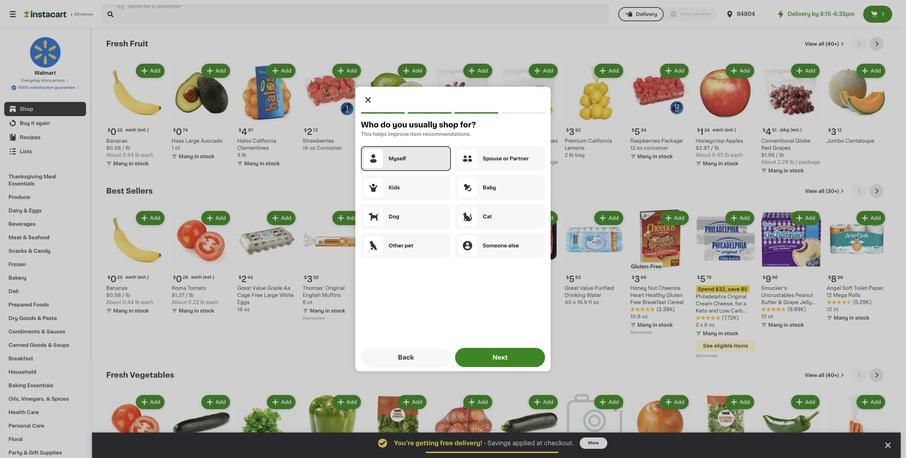 Task type: describe. For each thing, give the bounding box(es) containing it.
1 item carousel region from the top
[[106, 37, 887, 179]]

free inside honey nut cheerios heart healthy gluten free breakfast cereal
[[631, 300, 642, 305]]

value for 5
[[580, 286, 594, 291]]

clementines
[[237, 146, 269, 151]]

candy
[[34, 249, 50, 254]]

oils,
[[8, 397, 20, 402]]

& left spices
[[46, 397, 50, 402]]

buy it again
[[20, 121, 50, 126]]

grade
[[267, 286, 283, 291]]

view all (40+) button for fresh fruit
[[803, 37, 847, 51]]

$0.58 for each (est.)
[[106, 293, 121, 298]]

recipes
[[20, 135, 41, 140]]

& right dairy
[[23, 208, 28, 213]]

spend $32, save $5
[[698, 287, 748, 292]]

green
[[500, 138, 515, 143]]

$ inside $ 1 24
[[698, 128, 700, 132]]

each inside $ 0 28 each (est.)
[[191, 275, 202, 279]]

/pkg (est.) for 5
[[453, 128, 475, 132]]

sandwich
[[762, 307, 786, 312]]

view all (40+) for vegetables
[[805, 373, 840, 378]]

package
[[662, 139, 683, 143]]

(est.) inside $5.23 per package (estimated) element
[[464, 128, 475, 132]]

back button
[[361, 348, 451, 367]]

all
[[74, 12, 79, 16]]

chuck,
[[513, 286, 530, 291]]

each inside roma tomato $1.27 / lb about 0.22 lb each
[[206, 300, 218, 305]]

soft
[[843, 286, 853, 291]]

1 inside hass large avocado 1 ct
[[172, 146, 174, 151]]

$0.25 each (estimated) element for 0
[[106, 125, 166, 137]]

produce
[[8, 195, 30, 200]]

california for premium california lemons 2 lb bag
[[589, 138, 612, 143]]

bag
[[500, 146, 509, 151]]

86
[[838, 276, 844, 280]]

$1.98 for grapes
[[762, 153, 775, 158]]

satisfaction
[[30, 86, 54, 90]]

red inside "sun harvest seedless red grapes $2.18 / lb about 2.4 lb / package"
[[434, 146, 444, 151]]

angel soft toilet paper, 12 mega rolls
[[827, 286, 885, 298]]

fresh vegetables
[[106, 372, 174, 379]]

low
[[720, 309, 730, 313]]

delivery!
[[455, 441, 483, 446]]

care for health care
[[27, 410, 39, 415]]

seedless inside "sun harvest seedless red grapes $2.18 / lb about 2.4 lb / package"
[[465, 139, 488, 143]]

item
[[410, 132, 422, 137]]

1 vertical spatial x
[[700, 323, 703, 328]]

see
[[704, 344, 713, 349]]

/pkg for 5
[[453, 128, 463, 132]]

gluten
[[667, 293, 683, 298]]

0.44 for each (est.)
[[123, 300, 134, 305]]

94804
[[737, 11, 756, 17]]

5 for $ 5
[[438, 128, 444, 136]]

$ inside $ 4 97
[[239, 128, 242, 132]]

party & gift supplies link
[[4, 446, 86, 458]]

$ 0 25 each (est.) for each (est.)
[[108, 275, 149, 283]]

$1.27
[[172, 293, 185, 298]]

halos
[[237, 139, 252, 143]]

who
[[361, 121, 379, 129]]

each inside honeycrisp apples $2.87 / lb about 0.43 lb each
[[731, 153, 743, 158]]

$32,
[[716, 287, 727, 292]]

sun
[[434, 139, 443, 143]]

grapes inside "green seedless grapes bag $1.98 / lb about 2.43 lb / package"
[[540, 138, 558, 143]]

who do you usually shop for? this helps improve item recommendations.
[[361, 121, 476, 137]]

cheese,
[[714, 301, 734, 306]]

savings
[[488, 441, 511, 446]]

view for 3
[[805, 41, 818, 46]]

5 for $ 5 34
[[635, 128, 640, 136]]

$ 0 28 each (est.)
[[173, 275, 215, 283]]

(40+) for fruit
[[826, 41, 840, 46]]

12 inside $ 3 12
[[838, 128, 842, 132]]

51
[[773, 128, 777, 132]]

original for cheese,
[[728, 294, 747, 299]]

thanksgiving meal essentials link
[[4, 170, 86, 191]]

5 for $ 5 63
[[569, 275, 575, 283]]

76
[[707, 276, 712, 280]]

$ 3 68
[[632, 275, 647, 283]]

roma
[[172, 286, 186, 291]]

$ inside $ 0 28 each (est.)
[[173, 276, 176, 280]]

for
[[736, 301, 743, 306]]

view all (40+) for fruit
[[805, 41, 840, 46]]

aa
[[284, 286, 290, 291]]

80%/20%
[[500, 293, 523, 298]]

white
[[279, 293, 294, 298]]

$ inside the $ 9 96
[[763, 276, 766, 280]]

/ inside roma tomato $1.27 / lb about 0.22 lb each
[[186, 293, 188, 298]]

pet
[[405, 243, 414, 248]]

deli
[[8, 289, 19, 294]]

toilet
[[855, 286, 868, 291]]

walmart logo image
[[30, 37, 61, 68]]

18
[[237, 307, 243, 312]]

& left 'pasta'
[[37, 316, 41, 321]]

12 inside "angel soft toilet paper, 12 mega rolls"
[[827, 293, 832, 298]]

health
[[8, 410, 25, 415]]

smucker's
[[762, 286, 788, 291]]

or
[[503, 156, 509, 161]]

treatment tracker modal dialog
[[92, 433, 901, 458]]

see eligible items
[[704, 344, 749, 349]]

dairy
[[8, 208, 22, 213]]

& right the meat
[[23, 235, 27, 240]]

delivery for delivery
[[636, 12, 658, 17]]

drinking
[[565, 293, 586, 298]]

great for 5
[[565, 286, 579, 291]]

$ inside $ 5 76
[[698, 276, 700, 280]]

goods for dry
[[19, 316, 36, 321]]

$ 5 76
[[698, 275, 712, 283]]

& left soups
[[48, 343, 52, 348]]

red inside conventional globe red grapes $1.98 / lb about 2.28 lb / package
[[762, 146, 772, 151]]

3 for premium california lemons
[[569, 128, 575, 136]]

grape
[[784, 300, 799, 305]]

& left gift
[[24, 450, 28, 455]]

bakery
[[8, 276, 26, 280]]

lb inside "premium california lemons 2 lb bag"
[[569, 153, 574, 158]]

(40+) for vegetables
[[826, 373, 840, 378]]

items
[[734, 344, 749, 349]]

cantaloupe
[[846, 139, 875, 143]]

dry goods & pasta link
[[4, 312, 86, 325]]

fruit
[[130, 40, 148, 47]]

2 x 8 oz
[[696, 323, 715, 328]]

25 for 0
[[117, 128, 123, 132]]

thomas'
[[303, 286, 324, 291]]

$ 2 42
[[239, 275, 253, 283]]

fresh for fresh fruit
[[106, 40, 128, 47]]

$1.24 each (estimated) element
[[696, 125, 756, 137]]

2.28
[[778, 160, 789, 165]]

lb inside halos california clementines 3 lb
[[242, 153, 247, 158]]

$ 3 92 for premium california lemons
[[566, 128, 581, 136]]

breakfast link
[[4, 352, 86, 365]]

personal care link
[[4, 419, 86, 433]]

24
[[705, 128, 710, 132]]

sauces
[[47, 329, 65, 334]]

& left candy
[[28, 249, 32, 254]]

jumbo cantaloupe
[[827, 139, 875, 143]]

oz down lifestyle
[[709, 323, 715, 328]]

cheerios
[[659, 286, 681, 291]]

strawberries
[[303, 138, 334, 143]]

3 inside halos california clementines 3 lb
[[237, 153, 241, 158]]

oz inside great value purified drinking water 40 x 16.9 fl oz
[[594, 300, 599, 305]]

premium california lemons 2 lb bag
[[565, 138, 612, 158]]

service type group
[[619, 7, 717, 21]]

essentials inside thanksgiving meal essentials
[[8, 181, 35, 186]]

view for 8
[[805, 189, 818, 194]]

package for green seedless grapes bag $1.98 / lb about 2.43 lb / package
[[537, 160, 559, 165]]

view all (40+) button for fresh vegetables
[[803, 368, 847, 383]]

$ inside '$ 4 51'
[[763, 128, 766, 132]]

ct right 10
[[769, 314, 774, 319]]

0 horizontal spatial breakfast
[[8, 356, 33, 361]]

prepared
[[8, 302, 32, 307]]

keto
[[696, 309, 708, 313]]

$5.23 per package (estimated) element
[[434, 125, 494, 137]]

grapes inside "sun harvest seedless red grapes $2.18 / lb about 2.4 lb / package"
[[445, 146, 463, 151]]

(9.99k)
[[788, 307, 807, 312]]

oz inside "great value grade aa cage free large white eggs 18 oz"
[[244, 307, 250, 312]]

oz right 10.8
[[642, 314, 648, 319]]

42 inside lime 42 1 each
[[382, 138, 388, 143]]

meat
[[8, 235, 22, 240]]

$ inside $ 8 86
[[829, 276, 831, 280]]

instacart logo image
[[24, 10, 67, 18]]

fresh fruit
[[106, 40, 148, 47]]

you
[[393, 121, 407, 129]]

2.4
[[450, 160, 458, 165]]

bananas for 0
[[106, 138, 128, 143]]

1 horizontal spatial 8
[[831, 275, 837, 283]]

about inside honeycrisp apples $2.87 / lb about 0.43 lb each
[[696, 153, 711, 158]]

again
[[36, 121, 50, 126]]

$4.51 per package (estimated) element
[[762, 125, 822, 137]]

4 for $ 4 51
[[766, 128, 772, 136]]

buy it again link
[[4, 116, 86, 130]]

2 left the 72
[[307, 128, 312, 136]]

eggs inside dairy & eggs link
[[29, 208, 42, 213]]



Task type: vqa. For each thing, say whether or not it's contained in the screenshot.
rightmost Original
yes



Task type: locate. For each thing, give the bounding box(es) containing it.
california inside "premium california lemons 2 lb bag"
[[589, 138, 612, 143]]

1 horizontal spatial value
[[580, 286, 594, 291]]

3 down halos
[[237, 153, 241, 158]]

2 vertical spatial free
[[631, 300, 642, 305]]

1 horizontal spatial great
[[565, 286, 579, 291]]

lemons
[[565, 146, 585, 151]]

1 red from the left
[[762, 146, 772, 151]]

4 inside $4.51 per package (estimated) element
[[766, 128, 772, 136]]

goods down prepared foods
[[19, 316, 36, 321]]

2 inside "premium california lemons 2 lb bag"
[[565, 153, 568, 158]]

$5.72 element
[[500, 272, 559, 285]]

2 4 from the left
[[242, 128, 247, 136]]

$ 5 34
[[632, 128, 647, 136]]

free up "nut"
[[651, 264, 662, 269]]

philadelphia original cream cheese, for a keto and low carb lifestyle
[[696, 294, 747, 321]]

1 horizontal spatial $ 3 92
[[566, 128, 581, 136]]

and
[[709, 309, 718, 313]]

$0.28 each (estimated) element
[[172, 272, 232, 285]]

1 0.44 from the top
[[123, 153, 134, 158]]

/pkg
[[780, 128, 790, 132], [453, 128, 463, 132]]

$ 3 92 up premium
[[566, 128, 581, 136]]

2 horizontal spatial grapes
[[773, 146, 791, 151]]

$ 3 92 up thomas'
[[304, 275, 319, 283]]

2 bananas from the top
[[106, 286, 128, 291]]

breakfast inside honey nut cheerios heart healthy gluten free breakfast cereal
[[643, 300, 667, 305]]

halos california clementines 3 lb
[[237, 139, 277, 158]]

delivery by 6:15-6:35pm link
[[777, 10, 855, 18]]

all for 8
[[819, 189, 825, 194]]

snacks & candy
[[8, 249, 50, 254]]

hass large avocado 1 ct
[[172, 138, 223, 151]]

peanut
[[796, 293, 814, 298]]

2 $0.25 each (estimated) element from the top
[[106, 272, 166, 285]]

2 (40+) from the top
[[826, 373, 840, 378]]

$ inside $ 3 68
[[632, 276, 635, 280]]

& inside smucker's uncrustables peanut butter & grape jelly sandwich
[[779, 300, 783, 305]]

red down conventional
[[762, 146, 772, 151]]

california up clementines
[[253, 139, 277, 143]]

0 vertical spatial bananas
[[106, 138, 128, 143]]

prices
[[52, 79, 65, 83]]

california right premium
[[589, 138, 612, 143]]

5 for $ 5 76
[[700, 275, 706, 283]]

by
[[812, 11, 819, 17]]

1 view all (40+) button from the top
[[803, 37, 847, 51]]

about inside "sun harvest seedless red grapes $2.18 / lb about 2.4 lb / package"
[[434, 160, 449, 165]]

1 inside 1 button
[[883, 12, 885, 17]]

1 /pkg from the left
[[780, 128, 790, 132]]

1 horizontal spatial x
[[700, 323, 703, 328]]

1 horizontal spatial 42
[[382, 138, 388, 143]]

$ 5
[[435, 128, 444, 136]]

5 up sun
[[438, 128, 444, 136]]

1 horizontal spatial original
[[728, 294, 747, 299]]

x down lifestyle
[[700, 323, 703, 328]]

philadelphia
[[696, 294, 727, 299]]

healthy
[[646, 293, 665, 298]]

household
[[8, 370, 36, 375]]

ct down mega on the bottom
[[834, 307, 839, 312]]

1 vertical spatial 25
[[117, 276, 123, 280]]

★★★★★
[[827, 300, 852, 305], [827, 300, 852, 305], [762, 307, 786, 312], [762, 307, 786, 312], [631, 307, 655, 312], [631, 307, 655, 312], [696, 316, 721, 321], [696, 316, 721, 321]]

0 vertical spatial 8
[[831, 275, 837, 283]]

40
[[565, 300, 572, 305]]

walmart
[[34, 70, 56, 75]]

great inside great value purified drinking water 40 x 16.9 fl oz
[[565, 286, 579, 291]]

0 vertical spatial $ 3 92
[[566, 128, 581, 136]]

value up water
[[580, 286, 594, 291]]

2 bananas $0.58 / lb about 0.44 lb each from the top
[[106, 286, 153, 305]]

3 left 68
[[635, 275, 640, 283]]

each
[[126, 128, 136, 132], [713, 128, 724, 132], [372, 146, 384, 151], [141, 153, 153, 158], [731, 153, 743, 158], [126, 275, 136, 279], [191, 275, 202, 279], [141, 300, 153, 305], [206, 300, 218, 305]]

1 horizontal spatial 92
[[576, 128, 581, 132]]

at
[[537, 441, 543, 446]]

1 vertical spatial eggs
[[237, 300, 250, 305]]

0 horizontal spatial free
[[252, 293, 263, 298]]

party
[[8, 450, 22, 455]]

$ 3 92 for thomas' original english muffins
[[304, 275, 319, 283]]

1 vertical spatial 8
[[705, 323, 708, 328]]

next button
[[455, 348, 545, 367]]

2 view all (40+) from the top
[[805, 373, 840, 378]]

snacks & candy link
[[4, 244, 86, 258]]

2 seedless from the left
[[465, 139, 488, 143]]

0 vertical spatial $ 0 25 each (est.)
[[108, 128, 149, 136]]

1 $0.25 each (estimated) element from the top
[[106, 125, 166, 137]]

5 left 76
[[700, 275, 706, 283]]

main content
[[92, 28, 901, 458]]

more
[[589, 441, 599, 445]]

2 package from the left
[[799, 160, 821, 165]]

seedless inside "green seedless grapes bag $1.98 / lb about 2.43 lb / package"
[[516, 138, 539, 143]]

0 horizontal spatial red
[[434, 146, 444, 151]]

value inside great value purified drinking water 40 x 16.9 fl oz
[[580, 286, 594, 291]]

item carousel region containing fresh vegetables
[[106, 368, 887, 458]]

0 horizontal spatial /pkg
[[453, 128, 463, 132]]

2 horizontal spatial package
[[799, 160, 821, 165]]

$4.81 per package (estimated) element
[[500, 125, 559, 137]]

ct down hass
[[175, 146, 180, 151]]

3 for jumbo cantaloupe
[[831, 128, 837, 136]]

2 horizontal spatial free
[[651, 264, 662, 269]]

x inside great value purified drinking water 40 x 16.9 fl oz
[[573, 300, 576, 305]]

grapes inside conventional globe red grapes $1.98 / lb about 2.28 lb / package
[[773, 146, 791, 151]]

8 down lifestyle
[[705, 323, 708, 328]]

0 vertical spatial care
[[27, 410, 39, 415]]

original inside philadelphia original cream cheese, for a keto and low carb lifestyle
[[728, 294, 747, 299]]

ct inside thomas' original english muffins 6 ct
[[307, 300, 313, 305]]

1 vertical spatial care
[[32, 424, 44, 429]]

0 vertical spatial eggs
[[29, 208, 42, 213]]

$ 1 24
[[698, 128, 710, 136]]

about
[[106, 153, 121, 158], [696, 153, 711, 158], [500, 160, 515, 165], [762, 160, 777, 165], [434, 160, 449, 165], [106, 300, 121, 305], [172, 300, 187, 305]]

canned goods & soups link
[[4, 339, 86, 352]]

1 $ 0 25 each (est.) from the top
[[108, 128, 149, 136]]

$1.98 down bag
[[500, 153, 513, 158]]

free inside "great value grade aa cage free large white eggs 18 oz"
[[252, 293, 263, 298]]

/pkg for 4
[[780, 128, 790, 132]]

value left grade
[[253, 286, 266, 291]]

2 view from the top
[[805, 189, 818, 194]]

goods down 'condiments & sauces'
[[30, 343, 47, 348]]

package down globe
[[799, 160, 821, 165]]

0 vertical spatial goods
[[19, 316, 36, 321]]

2 /pkg from the left
[[453, 128, 463, 132]]

1 vertical spatial $0.25 each (estimated) element
[[106, 272, 166, 285]]

1 view all (40+) from the top
[[805, 41, 840, 46]]

& down uncrustables
[[779, 300, 783, 305]]

$ inside the $ 5 63
[[566, 276, 569, 280]]

0 vertical spatial large
[[186, 138, 200, 143]]

2 vertical spatial item carousel region
[[106, 368, 887, 458]]

delivery inside button
[[636, 12, 658, 17]]

2 25 from the top
[[117, 276, 123, 280]]

original up muffins
[[326, 286, 345, 291]]

someone else
[[483, 243, 519, 248]]

heart
[[631, 293, 645, 298]]

92 up premium
[[576, 128, 581, 132]]

1 horizontal spatial large
[[264, 293, 278, 298]]

about inside conventional globe red grapes $1.98 / lb about 2.28 lb / package
[[762, 160, 777, 165]]

paper,
[[869, 286, 885, 291]]

$ inside $ 2 42
[[239, 276, 242, 280]]

bananas $0.58 / lb about 0.44 lb each for each (est.)
[[106, 286, 153, 305]]

3 item carousel region from the top
[[106, 368, 887, 458]]

3 for honey nut cheerios heart healthy gluten free breakfast cereal
[[635, 275, 640, 283]]

0 horizontal spatial eggs
[[29, 208, 42, 213]]

/pkg (est.) for 4
[[780, 128, 802, 132]]

care inside personal care link
[[32, 424, 44, 429]]

walmart link
[[30, 37, 61, 76]]

1 inside $1.24 each (estimated) element
[[700, 128, 704, 136]]

0 vertical spatial view
[[805, 41, 818, 46]]

1 california from the left
[[589, 138, 612, 143]]

in
[[194, 154, 199, 159], [391, 154, 396, 159], [653, 154, 658, 159], [129, 161, 133, 166], [719, 161, 723, 166], [260, 161, 265, 166], [522, 168, 527, 173], [784, 168, 789, 173], [457, 168, 461, 173], [129, 309, 133, 313], [194, 309, 199, 313], [325, 309, 330, 313], [850, 316, 854, 321], [784, 323, 789, 328], [653, 323, 658, 328], [719, 331, 723, 336]]

care inside health care link
[[27, 410, 39, 415]]

$5
[[741, 287, 748, 292]]

essentials down thanksgiving
[[8, 181, 35, 186]]

other
[[389, 243, 404, 248]]

0 horizontal spatial great
[[237, 286, 251, 291]]

floral
[[8, 437, 23, 442]]

(est.) inside $ 0 28 each (est.)
[[203, 275, 215, 279]]

6:35pm
[[834, 11, 855, 17]]

3 up premium
[[569, 128, 575, 136]]

/ inside honeycrisp apples $2.87 / lb about 0.43 lb each
[[711, 146, 714, 151]]

/pkg (est.) up harvest in the top of the page
[[453, 128, 475, 132]]

oz right fl
[[594, 300, 599, 305]]

1 25 from the top
[[117, 128, 123, 132]]

package
[[537, 160, 559, 165], [799, 160, 821, 165], [469, 160, 490, 165]]

main content containing 0
[[92, 28, 901, 458]]

3 for thomas' original english muffins
[[307, 275, 313, 283]]

lime 42 1 each
[[368, 138, 388, 151]]

raspberries package 12 oz container
[[631, 139, 683, 151]]

1 vertical spatial free
[[252, 293, 263, 298]]

sponsored badge image
[[303, 316, 324, 321], [631, 331, 652, 335], [368, 347, 390, 351], [696, 354, 718, 358]]

/
[[122, 146, 124, 151], [711, 146, 714, 151], [514, 153, 516, 158], [776, 153, 779, 158], [448, 153, 450, 158], [534, 160, 536, 165], [796, 160, 798, 165], [465, 160, 467, 165], [122, 293, 124, 298], [186, 293, 188, 298]]

3 up thomas'
[[307, 275, 313, 283]]

2 $1.98 from the left
[[762, 153, 775, 158]]

package right 2.4
[[469, 160, 490, 165]]

red down sun
[[434, 146, 444, 151]]

0 vertical spatial bananas $0.58 / lb about 0.44 lb each
[[106, 138, 153, 158]]

honey nut cheerios heart healthy gluten free breakfast cereal
[[631, 286, 684, 305]]

all for 3
[[819, 41, 825, 46]]

oz inside strawberries 16 oz container
[[310, 146, 315, 151]]

free down heart
[[631, 300, 642, 305]]

eggs
[[29, 208, 42, 213], [237, 300, 250, 305]]

1 horizontal spatial eggs
[[237, 300, 250, 305]]

0 horizontal spatial package
[[469, 160, 490, 165]]

0 vertical spatial original
[[326, 286, 345, 291]]

frozen
[[8, 262, 26, 267]]

$ 4 51
[[763, 128, 777, 136]]

product group containing 1
[[696, 62, 756, 169]]

1 vertical spatial item carousel region
[[106, 184, 887, 363]]

1 vertical spatial breakfast
[[8, 356, 33, 361]]

bananas for each (est.)
[[106, 286, 128, 291]]

42 inside $ 2 42
[[248, 276, 253, 280]]

great up drinking
[[565, 286, 579, 291]]

oz right '16' on the top of page
[[310, 146, 315, 151]]

fresh for fresh vegetables
[[106, 372, 128, 379]]

$1.98 inside conventional globe red grapes $1.98 / lb about 2.28 lb / package
[[762, 153, 775, 158]]

add your shopping preferences element
[[356, 87, 551, 371]]

8 left 86
[[831, 275, 837, 283]]

other pet
[[389, 243, 414, 248]]

/pkg inside $4.51 per package (estimated) element
[[780, 128, 790, 132]]

fresh left fruit
[[106, 40, 128, 47]]

product group containing 8
[[827, 210, 887, 323]]

0.44 for 0
[[123, 153, 134, 158]]

2 down lemons
[[565, 153, 568, 158]]

1 vertical spatial view all (40+)
[[805, 373, 840, 378]]

dry
[[8, 316, 18, 321]]

4 left 97
[[242, 128, 247, 136]]

essentials inside baking essentials link
[[27, 383, 53, 388]]

great for 2
[[237, 286, 251, 291]]

12
[[838, 128, 842, 132], [631, 146, 636, 151], [827, 293, 832, 298], [827, 307, 833, 312]]

9
[[766, 275, 772, 283]]

1 vertical spatial 92
[[313, 276, 319, 280]]

gift
[[29, 450, 39, 455]]

1 vertical spatial large
[[264, 293, 278, 298]]

fresh left the vegetables
[[106, 372, 128, 379]]

california inside halos california clementines 3 lb
[[253, 139, 277, 143]]

package inside "sun harvest seedless red grapes $2.18 / lb about 2.4 lb / package"
[[469, 160, 490, 165]]

1 bananas from the top
[[106, 138, 128, 143]]

1 vertical spatial essentials
[[27, 383, 53, 388]]

1 horizontal spatial /pkg
[[780, 128, 790, 132]]

oz right the "18" at the left bottom
[[244, 307, 250, 312]]

package inside "green seedless grapes bag $1.98 / lb about 2.43 lb / package"
[[537, 160, 559, 165]]

it
[[31, 121, 35, 126]]

2 up cage
[[242, 275, 247, 283]]

free
[[440, 441, 453, 446]]

25 for each (est.)
[[117, 276, 123, 280]]

None search field
[[101, 4, 609, 24]]

$ inside $ 5
[[435, 128, 438, 132]]

2 view all (40+) button from the top
[[803, 368, 847, 383]]

care for personal care
[[32, 424, 44, 429]]

$0.25 each (estimated) element for each (est.)
[[106, 272, 166, 285]]

3 all from the top
[[819, 373, 825, 378]]

1 package from the left
[[537, 160, 559, 165]]

product group containing 9
[[762, 210, 822, 330]]

1 horizontal spatial package
[[537, 160, 559, 165]]

care up floral link
[[32, 424, 44, 429]]

ct inside hass large avocado 1 ct
[[175, 146, 180, 151]]

0 vertical spatial breakfast
[[643, 300, 667, 305]]

0 horizontal spatial large
[[186, 138, 200, 143]]

$ 8 86
[[829, 275, 844, 283]]

breakfast up household on the left of the page
[[8, 356, 33, 361]]

$ inside $ 5 34
[[632, 128, 635, 132]]

0 horizontal spatial /pkg (est.)
[[453, 128, 475, 132]]

$0.58 for 0
[[106, 146, 121, 151]]

2 $0.58 from the top
[[106, 293, 121, 298]]

1 vertical spatial bananas $0.58 / lb about 0.44 lb each
[[106, 286, 153, 305]]

4 for $ 4 97
[[242, 128, 247, 136]]

3 up jumbo
[[831, 128, 837, 136]]

2 red from the left
[[434, 146, 444, 151]]

0 horizontal spatial 4
[[242, 128, 247, 136]]

item carousel region
[[106, 37, 887, 179], [106, 184, 887, 363], [106, 368, 887, 458]]

1 vertical spatial 0.44
[[123, 300, 134, 305]]

value for 2
[[253, 286, 266, 291]]

grapes down $4.81 per package (estimated) element
[[540, 138, 558, 143]]

1 horizontal spatial breakfast
[[643, 300, 667, 305]]

seedless
[[516, 138, 539, 143], [465, 139, 488, 143]]

1 /pkg (est.) from the left
[[780, 128, 802, 132]]

view inside view all (30+) popup button
[[805, 189, 818, 194]]

1 horizontal spatial california
[[589, 138, 612, 143]]

grapes down conventional
[[773, 146, 791, 151]]

2 all from the top
[[819, 189, 825, 194]]

about inside "green seedless grapes bag $1.98 / lb about 2.43 lb / package"
[[500, 160, 515, 165]]

0 vertical spatial free
[[651, 264, 662, 269]]

1 vertical spatial $ 0 25 each (est.)
[[108, 275, 149, 283]]

large inside hass large avocado 1 ct
[[186, 138, 200, 143]]

1 horizontal spatial delivery
[[788, 11, 811, 17]]

92
[[576, 128, 581, 132], [313, 276, 319, 280]]

everyday
[[21, 79, 40, 83]]

honey
[[631, 286, 647, 291]]

0 horizontal spatial seedless
[[465, 139, 488, 143]]

25
[[117, 128, 123, 132], [117, 276, 123, 280]]

0 horizontal spatial california
[[253, 139, 277, 143]]

2 vertical spatial all
[[819, 373, 825, 378]]

1 horizontal spatial seedless
[[516, 138, 539, 143]]

each inside lime 42 1 each
[[372, 146, 384, 151]]

1 horizontal spatial /pkg (est.)
[[780, 128, 802, 132]]

42 up cage
[[248, 276, 253, 280]]

original up for
[[728, 294, 747, 299]]

2 item carousel region from the top
[[106, 184, 887, 363]]

& left sauces
[[41, 329, 45, 334]]

$ inside $ 0 33
[[370, 128, 373, 132]]

fresh
[[106, 40, 128, 47], [106, 372, 128, 379]]

3 view from the top
[[805, 373, 818, 378]]

recipes link
[[4, 130, 86, 144]]

1 horizontal spatial $1.98
[[762, 153, 775, 158]]

lifestyle
[[696, 316, 718, 321]]

package right '2.43'
[[537, 160, 559, 165]]

3 package from the left
[[469, 160, 490, 165]]

100% satisfaction guarantee button
[[11, 84, 79, 91]]

0 inside 'element'
[[176, 275, 182, 283]]

0 horizontal spatial x
[[573, 300, 576, 305]]

1 horizontal spatial free
[[631, 300, 642, 305]]

/pkg up harvest in the top of the page
[[453, 128, 463, 132]]

0 vertical spatial view all (40+)
[[805, 41, 840, 46]]

free right cage
[[252, 293, 263, 298]]

0 vertical spatial item carousel region
[[106, 37, 887, 179]]

$ inside $ 2 72
[[304, 128, 307, 132]]

1 $0.58 from the top
[[106, 146, 121, 151]]

best
[[106, 187, 124, 195]]

spouse or partner
[[483, 156, 529, 161]]

large down 74
[[186, 138, 200, 143]]

/pkg (est.) inside $5.23 per package (estimated) element
[[453, 128, 475, 132]]

1 $1.98 from the left
[[500, 153, 513, 158]]

value inside "great value grade aa cage free large white eggs 18 oz"
[[253, 286, 266, 291]]

0 vertical spatial 25
[[117, 128, 123, 132]]

1 vertical spatial 42
[[248, 276, 253, 280]]

10 ct
[[762, 314, 774, 319]]

1 horizontal spatial red
[[762, 146, 772, 151]]

fl
[[589, 300, 592, 305]]

0 vertical spatial x
[[573, 300, 576, 305]]

1 vertical spatial $ 3 92
[[304, 275, 319, 283]]

/pkg (est.) inside $4.51 per package (estimated) element
[[780, 128, 802, 132]]

1 vertical spatial fresh
[[106, 372, 128, 379]]

(est.) inside $1.24 each (estimated) element
[[725, 128, 737, 132]]

bananas $0.58 / lb about 0.44 lb each for 0
[[106, 138, 153, 158]]

1 vertical spatial $0.58
[[106, 293, 121, 298]]

partner
[[510, 156, 529, 161]]

/pkg (est.) right the 51
[[780, 128, 802, 132]]

2 $ 0 25 each (est.) from the top
[[108, 275, 149, 283]]

0 vertical spatial 42
[[382, 138, 388, 143]]

0 vertical spatial $0.58
[[106, 146, 121, 151]]

5 left 63
[[569, 275, 575, 283]]

1 seedless from the left
[[516, 138, 539, 143]]

view all (40+) button
[[803, 37, 847, 51], [803, 368, 847, 383]]

$
[[108, 128, 110, 132], [173, 128, 176, 132], [304, 128, 307, 132], [370, 128, 373, 132], [566, 128, 569, 132], [698, 128, 700, 132], [763, 128, 766, 132], [239, 128, 242, 132], [435, 128, 438, 132], [632, 128, 635, 132], [829, 128, 831, 132], [108, 276, 110, 280], [173, 276, 176, 280], [304, 276, 307, 280], [566, 276, 569, 280], [698, 276, 700, 280], [763, 276, 766, 280], [239, 276, 242, 280], [632, 276, 635, 280], [829, 276, 831, 280]]

0 horizontal spatial original
[[326, 286, 345, 291]]

2 great from the left
[[237, 286, 251, 291]]

original for muffins
[[326, 286, 345, 291]]

0 horizontal spatial grapes
[[445, 146, 463, 151]]

$1.98 down conventional
[[762, 153, 775, 158]]

0 horizontal spatial 42
[[248, 276, 253, 280]]

2 california from the left
[[253, 139, 277, 143]]

0 horizontal spatial value
[[253, 286, 266, 291]]

0 vertical spatial 0.44
[[123, 153, 134, 158]]

(est.) inside $4.51 per package (estimated) element
[[791, 128, 802, 132]]

deli link
[[4, 285, 86, 298]]

4 left the 51
[[766, 128, 772, 136]]

92 for thomas' original english muffins
[[313, 276, 319, 280]]

purified
[[595, 286, 614, 291]]

1 view from the top
[[805, 41, 818, 46]]

1 horizontal spatial 4
[[766, 128, 772, 136]]

1 vertical spatial bananas
[[106, 286, 128, 291]]

large inside "great value grade aa cage free large white eggs 18 oz"
[[264, 293, 278, 298]]

large
[[186, 138, 200, 143], [264, 293, 278, 298]]

product group
[[106, 62, 166, 169], [172, 62, 232, 162], [237, 62, 297, 169], [303, 62, 363, 152], [368, 62, 428, 162], [434, 62, 494, 176], [500, 62, 559, 176], [565, 62, 625, 159], [631, 62, 690, 162], [696, 62, 756, 169], [762, 62, 822, 176], [827, 62, 887, 145], [106, 210, 166, 316], [172, 210, 232, 316], [237, 210, 297, 313], [303, 210, 363, 322], [368, 210, 428, 353], [434, 210, 494, 323], [500, 210, 559, 316], [565, 210, 625, 306], [631, 210, 690, 337], [696, 210, 756, 360], [762, 210, 822, 330], [827, 210, 887, 323], [106, 394, 166, 458], [172, 394, 232, 458], [237, 394, 297, 458], [303, 394, 363, 458], [368, 394, 428, 458], [434, 394, 494, 458], [500, 394, 559, 458], [565, 394, 625, 458], [631, 394, 690, 458], [696, 394, 756, 458], [762, 394, 822, 458], [827, 394, 887, 458]]

about inside roma tomato $1.27 / lb about 0.22 lb each
[[172, 300, 187, 305]]

1 inside lime 42 1 each
[[368, 146, 371, 151]]

prepared foods link
[[4, 298, 86, 312]]

42 down helps
[[382, 138, 388, 143]]

$ 2 72
[[304, 128, 318, 136]]

2 /pkg (est.) from the left
[[453, 128, 475, 132]]

add
[[150, 68, 160, 73], [216, 68, 226, 73], [281, 68, 292, 73], [347, 68, 357, 73], [412, 68, 423, 73], [478, 68, 488, 73], [543, 68, 554, 73], [609, 68, 619, 73], [674, 68, 685, 73], [740, 68, 750, 73], [806, 68, 816, 73], [871, 68, 881, 73], [150, 216, 160, 221], [216, 216, 226, 221], [281, 216, 292, 221], [347, 216, 357, 221], [478, 216, 488, 221], [543, 216, 554, 221], [609, 216, 619, 221], [674, 216, 685, 221], [740, 216, 750, 221], [806, 216, 816, 221], [871, 216, 881, 221], [150, 400, 160, 405], [216, 400, 226, 405], [281, 400, 292, 405], [347, 400, 357, 405], [412, 400, 423, 405], [478, 400, 488, 405], [543, 400, 554, 405], [609, 400, 619, 405], [674, 400, 685, 405], [740, 400, 750, 405], [806, 400, 816, 405], [871, 400, 881, 405]]

package inside conventional globe red grapes $1.98 / lb about 2.28 lb / package
[[799, 160, 821, 165]]

breakfast down healthy
[[643, 300, 667, 305]]

2 value from the left
[[253, 286, 266, 291]]

essentials up oils, vinegars, & spices
[[27, 383, 53, 388]]

oz inside the raspberries package 12 oz container
[[637, 146, 643, 151]]

grapes down harvest in the top of the page
[[445, 146, 463, 151]]

angel
[[827, 286, 842, 291]]

package for conventional globe red grapes $1.98 / lb about 2.28 lb / package
[[799, 160, 821, 165]]

california for halos california clementines 3 lb
[[253, 139, 277, 143]]

large down grade
[[264, 293, 278, 298]]

1 fresh from the top
[[106, 40, 128, 47]]

1 4 from the left
[[766, 128, 772, 136]]

1 vertical spatial original
[[728, 294, 747, 299]]

1 vertical spatial view
[[805, 189, 818, 194]]

eggs down cage
[[237, 300, 250, 305]]

1 all from the top
[[819, 41, 825, 46]]

1 great from the left
[[565, 286, 579, 291]]

0 vertical spatial fresh
[[106, 40, 128, 47]]

0 horizontal spatial 8
[[705, 323, 708, 328]]

oils, vinegars, & spices
[[8, 397, 69, 402]]

kids
[[389, 185, 400, 190]]

$0.25 each (estimated) element
[[106, 125, 166, 137], [106, 272, 166, 285]]

1 horizontal spatial grapes
[[540, 138, 558, 143]]

cat
[[483, 214, 492, 219]]

0 vertical spatial all
[[819, 41, 825, 46]]

avocado
[[201, 138, 223, 143]]

apples
[[726, 138, 744, 143]]

delivery for delivery by 6:15-6:35pm
[[788, 11, 811, 17]]

1 vertical spatial (40+)
[[826, 373, 840, 378]]

34
[[641, 128, 647, 132]]

12 inside the raspberries package 12 oz container
[[631, 146, 636, 151]]

$ inside $ 3 12
[[829, 128, 831, 132]]

great up cage
[[237, 286, 251, 291]]

0 vertical spatial $0.25 each (estimated) element
[[106, 125, 166, 137]]

all inside popup button
[[819, 189, 825, 194]]

2 down lifestyle
[[696, 323, 699, 328]]

/pkg inside $5.23 per package (estimated) element
[[453, 128, 463, 132]]

x right 40
[[573, 300, 576, 305]]

92 for premium california lemons
[[576, 128, 581, 132]]

ct right '6'
[[307, 300, 313, 305]]

(est.)
[[137, 128, 149, 132], [725, 128, 737, 132], [791, 128, 802, 132], [464, 128, 475, 132], [137, 275, 149, 279], [203, 275, 215, 279]]

personal
[[8, 424, 31, 429]]

seedless down $5.23 per package (estimated) element
[[465, 139, 488, 143]]

0 vertical spatial essentials
[[8, 181, 35, 186]]

great inside "great value grade aa cage free large white eggs 18 oz"
[[237, 286, 251, 291]]

goods for canned
[[30, 343, 47, 348]]

eggs inside "great value grade aa cage free large white eggs 18 oz"
[[237, 300, 250, 305]]

care down vinegars,
[[27, 410, 39, 415]]

1 bananas $0.58 / lb about 0.44 lb each from the top
[[106, 138, 153, 158]]

0 horizontal spatial delivery
[[636, 12, 658, 17]]

(7.72k)
[[722, 316, 739, 321]]

$1.98 for bag
[[500, 153, 513, 158]]

92 up thomas'
[[313, 276, 319, 280]]

5 left 34
[[635, 128, 640, 136]]

seedless down $4.81 per package (estimated) element
[[516, 138, 539, 143]]

oz down the raspberries
[[637, 146, 643, 151]]

$ 0 25 each (est.) for 0
[[108, 128, 149, 136]]

/pkg right the 51
[[780, 128, 790, 132]]

water
[[587, 293, 602, 298]]

2 fresh from the top
[[106, 372, 128, 379]]

lists link
[[4, 144, 86, 159]]

0 vertical spatial 92
[[576, 128, 581, 132]]

$ inside $ 0 74
[[173, 128, 176, 132]]

1 (40+) from the top
[[826, 41, 840, 46]]

2 0.44 from the top
[[123, 300, 134, 305]]

0 horizontal spatial $1.98
[[500, 153, 513, 158]]

0 vertical spatial view all (40+) button
[[803, 37, 847, 51]]

all stores
[[74, 12, 93, 16]]

1 value from the left
[[580, 286, 594, 291]]

$1.98 inside "green seedless grapes bag $1.98 / lb about 2.43 lb / package"
[[500, 153, 513, 158]]

original inside thomas' original english muffins 6 ct
[[326, 286, 345, 291]]

0 horizontal spatial 92
[[313, 276, 319, 280]]

eggs down produce "link"
[[29, 208, 42, 213]]

$0.58
[[106, 146, 121, 151], [106, 293, 121, 298]]

0 horizontal spatial $ 3 92
[[304, 275, 319, 283]]



